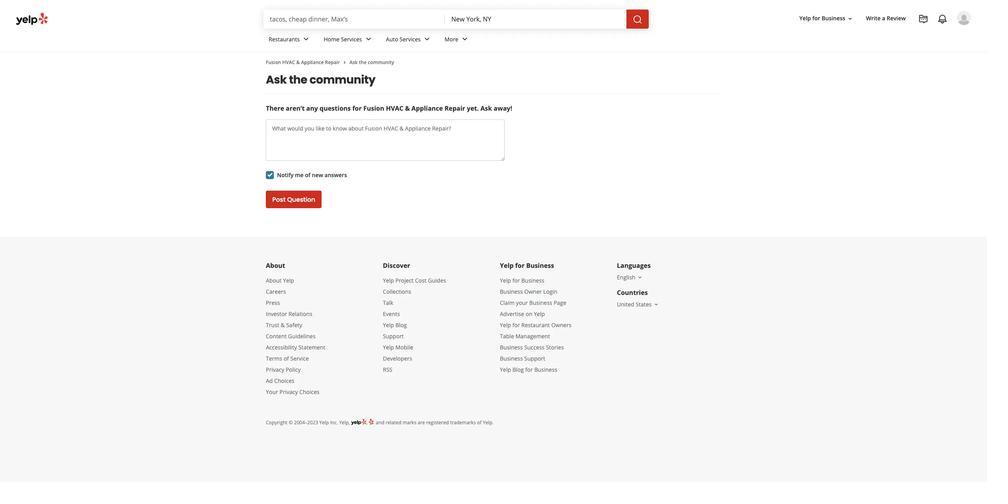 Task type: locate. For each thing, give the bounding box(es) containing it.
2 vertical spatial ask
[[481, 104, 492, 113]]

16 chevron down v2 image right states
[[654, 301, 660, 308]]

0 horizontal spatial 16 chevron down v2 image
[[637, 274, 644, 281]]

privacy
[[266, 366, 284, 374], [280, 388, 298, 396]]

of up privacy policy link
[[284, 355, 289, 362]]

ask the community right 16 chevron right v2 image
[[350, 59, 394, 66]]

,
[[367, 419, 369, 426]]

blog down business support link
[[513, 366, 524, 374]]

about yelp link
[[266, 277, 294, 284]]

24 chevron down v2 image for home services
[[364, 34, 373, 44]]

2 about from the top
[[266, 277, 282, 284]]

business up claim
[[500, 288, 523, 296]]

0 horizontal spatial support
[[383, 333, 404, 340]]

0 vertical spatial &
[[296, 59, 300, 66]]

2 vertical spatial &
[[281, 321, 285, 329]]

16 chevron down v2 image
[[637, 274, 644, 281], [654, 301, 660, 308]]

ask right 16 chevron right v2 image
[[350, 59, 358, 66]]

0 horizontal spatial none field
[[270, 15, 439, 24]]

the down fusion hvac & appliance repair link
[[289, 72, 308, 88]]

0 vertical spatial ask
[[350, 59, 358, 66]]

& for about yelp careers press investor relations trust & safety content guidelines accessibility statement terms of service privacy policy ad choices your privacy choices
[[281, 321, 285, 329]]

inc.
[[330, 419, 338, 426]]

about up careers link
[[266, 277, 282, 284]]

write a review link
[[864, 11, 910, 26]]

table
[[500, 333, 514, 340]]

1 vertical spatial yelp for business
[[500, 261, 554, 270]]

1 vertical spatial repair
[[445, 104, 466, 113]]

for inside yelp for business button
[[813, 15, 821, 22]]

1 vertical spatial of
[[284, 355, 289, 362]]

1 vertical spatial fusion
[[364, 104, 385, 113]]

community down 16 chevron right v2 image
[[310, 72, 376, 88]]

services inside "link"
[[341, 35, 362, 43]]

services
[[341, 35, 362, 43], [400, 35, 421, 43]]

there
[[266, 104, 284, 113]]

auto
[[386, 35, 398, 43]]

1 horizontal spatial blog
[[513, 366, 524, 374]]

investor
[[266, 310, 287, 318]]

16 chevron down v2 image
[[848, 15, 854, 22]]

yelp for business button
[[797, 11, 857, 26]]

privacy down terms
[[266, 366, 284, 374]]

1 vertical spatial blog
[[513, 366, 524, 374]]

1 vertical spatial support
[[525, 355, 546, 362]]

0 vertical spatial about
[[266, 261, 285, 270]]

None search field
[[264, 10, 651, 29]]

1 vertical spatial about
[[266, 277, 282, 284]]

©
[[289, 419, 293, 426]]

24 chevron down v2 image for restaurants
[[302, 34, 311, 44]]

rss link
[[383, 366, 393, 374]]

projects image
[[919, 14, 929, 24]]

the right 16 chevron right v2 image
[[359, 59, 367, 66]]

service
[[291, 355, 309, 362]]

advertise
[[500, 310, 525, 318]]

16 chevron down v2 image inside 'english' dropdown button
[[637, 274, 644, 281]]

24 chevron down v2 image left auto
[[364, 34, 373, 44]]

1 vertical spatial 16 chevron down v2 image
[[654, 301, 660, 308]]

safety
[[286, 321, 302, 329]]

hvac down restaurants link
[[282, 59, 295, 66]]

1 services from the left
[[341, 35, 362, 43]]

What would you like to know about Fusion HVAC & Appliance Repair? text field
[[266, 119, 505, 161]]

home services
[[324, 35, 362, 43]]

1 vertical spatial appliance
[[412, 104, 443, 113]]

24 chevron down v2 image right restaurants
[[302, 34, 311, 44]]

related
[[386, 419, 402, 426]]

1 vertical spatial ask
[[266, 72, 287, 88]]

2 vertical spatial of
[[477, 419, 482, 426]]

claim your business page link
[[500, 299, 567, 307]]

0 vertical spatial yelp for business
[[800, 15, 846, 22]]

home
[[324, 35, 340, 43]]

2 horizontal spatial 24 chevron down v2 image
[[423, 34, 432, 44]]

yelp logo image
[[351, 419, 367, 426]]

support down success
[[525, 355, 546, 362]]

0 horizontal spatial appliance
[[301, 59, 324, 66]]

24 chevron down v2 image for auto services
[[423, 34, 432, 44]]

fusion up the what would you like to know about fusion hvac & appliance repair? text box
[[364, 104, 385, 113]]

talk
[[383, 299, 394, 307]]

1 none field from the left
[[270, 15, 439, 24]]

& down restaurants link
[[296, 59, 300, 66]]

rss
[[383, 366, 393, 374]]

1 horizontal spatial 24 chevron down v2 image
[[364, 34, 373, 44]]

0 horizontal spatial repair
[[325, 59, 340, 66]]

yelp inside yelp for business button
[[800, 15, 812, 22]]

none field find
[[270, 15, 439, 24]]

yelp mobile link
[[383, 344, 413, 351]]

0 horizontal spatial ask
[[266, 72, 287, 88]]

ask right yet.
[[481, 104, 492, 113]]

your
[[266, 388, 278, 396]]

trust & safety link
[[266, 321, 302, 329]]

ask the community down fusion hvac & appliance repair link
[[266, 72, 376, 88]]

support down yelp blog link
[[383, 333, 404, 340]]

press
[[266, 299, 280, 307]]

1 horizontal spatial 16 chevron down v2 image
[[654, 301, 660, 308]]

business
[[822, 15, 846, 22], [527, 261, 554, 270], [522, 277, 545, 284], [500, 288, 523, 296], [530, 299, 553, 307], [500, 344, 523, 351], [500, 355, 523, 362], [535, 366, 558, 374]]

1 vertical spatial hvac
[[386, 104, 404, 113]]

support
[[383, 333, 404, 340], [525, 355, 546, 362]]

1 horizontal spatial hvac
[[386, 104, 404, 113]]

business success stories link
[[500, 344, 564, 351]]

business down the stories at the right of the page
[[535, 366, 558, 374]]

for down advertise
[[513, 321, 520, 329]]

business up yelp for business link
[[527, 261, 554, 270]]

content
[[266, 333, 287, 340]]

management
[[516, 333, 550, 340]]

0 vertical spatial hvac
[[282, 59, 295, 66]]

any
[[307, 104, 318, 113]]

0 horizontal spatial fusion
[[266, 59, 281, 66]]

1 vertical spatial ask the community
[[266, 72, 376, 88]]

2 24 chevron down v2 image from the left
[[364, 34, 373, 44]]

choices down policy
[[300, 388, 320, 396]]

0 vertical spatial of
[[305, 171, 311, 179]]

fusion
[[266, 59, 281, 66], [364, 104, 385, 113]]

blog
[[396, 321, 407, 329], [513, 366, 524, 374]]

yelp.
[[483, 419, 494, 426]]

privacy down ad choices link
[[280, 388, 298, 396]]

1 horizontal spatial yelp for business
[[800, 15, 846, 22]]

yelp
[[800, 15, 812, 22], [500, 261, 514, 270], [283, 277, 294, 284], [383, 277, 394, 284], [500, 277, 511, 284], [534, 310, 545, 318], [383, 321, 394, 329], [500, 321, 511, 329], [383, 344, 394, 351], [500, 366, 511, 374], [320, 419, 329, 426]]

christina o. image
[[958, 11, 972, 25]]

2004–2023
[[294, 419, 318, 426]]

about for about
[[266, 261, 285, 270]]

3 24 chevron down v2 image from the left
[[423, 34, 432, 44]]

login
[[544, 288, 558, 296]]

of left yelp.
[[477, 419, 482, 426]]

None field
[[270, 15, 439, 24], [452, 15, 621, 24]]

0 horizontal spatial yelp for business
[[500, 261, 554, 270]]

support inside yelp project cost guides collections talk events yelp blog support yelp mobile developers rss
[[383, 333, 404, 340]]

yelp for business link
[[500, 277, 545, 284]]

0 vertical spatial appliance
[[301, 59, 324, 66]]

stories
[[546, 344, 564, 351]]

developers
[[383, 355, 413, 362]]

1 horizontal spatial &
[[296, 59, 300, 66]]

1 vertical spatial &
[[405, 104, 410, 113]]

of inside about yelp careers press investor relations trust & safety content guidelines accessibility statement terms of service privacy policy ad choices your privacy choices
[[284, 355, 289, 362]]

1 horizontal spatial support
[[525, 355, 546, 362]]

business down table
[[500, 344, 523, 351]]

0 vertical spatial blog
[[396, 321, 407, 329]]

0 vertical spatial support
[[383, 333, 404, 340]]

0 horizontal spatial the
[[289, 72, 308, 88]]

support link
[[383, 333, 404, 340]]

business owner login link
[[500, 288, 558, 296]]

2 horizontal spatial &
[[405, 104, 410, 113]]

of right me
[[305, 171, 311, 179]]

owner
[[525, 288, 542, 296]]

ask up there
[[266, 72, 287, 88]]

about inside about yelp careers press investor relations trust & safety content guidelines accessibility statement terms of service privacy policy ad choices your privacy choices
[[266, 277, 282, 284]]

0 horizontal spatial 24 chevron down v2 image
[[302, 34, 311, 44]]

for up business owner login link
[[513, 277, 520, 284]]

repair left 16 chevron right v2 image
[[325, 59, 340, 66]]

community down auto
[[368, 59, 394, 66]]

business left 16 chevron down v2 icon
[[822, 15, 846, 22]]

registered
[[427, 419, 449, 426]]

restaurants link
[[262, 29, 318, 52]]

auto services
[[386, 35, 421, 43]]

1 about from the top
[[266, 261, 285, 270]]

1 horizontal spatial the
[[359, 59, 367, 66]]

16 chevron down v2 image down languages
[[637, 274, 644, 281]]

fusion down restaurants
[[266, 59, 281, 66]]

0 horizontal spatial blog
[[396, 321, 407, 329]]

& right trust
[[281, 321, 285, 329]]

choices
[[274, 377, 295, 385], [300, 388, 320, 396]]

business inside button
[[822, 15, 846, 22]]

services right auto
[[400, 35, 421, 43]]

2 services from the left
[[400, 35, 421, 43]]

united
[[617, 301, 635, 308]]

& inside about yelp careers press investor relations trust & safety content guidelines accessibility statement terms of service privacy policy ad choices your privacy choices
[[281, 321, 285, 329]]

repair left yet.
[[445, 104, 466, 113]]

16 chevron down v2 image inside united states dropdown button
[[654, 301, 660, 308]]

2 horizontal spatial of
[[477, 419, 482, 426]]

0 vertical spatial 16 chevron down v2 image
[[637, 274, 644, 281]]

appliance
[[301, 59, 324, 66], [412, 104, 443, 113]]

0 vertical spatial fusion
[[266, 59, 281, 66]]

yelp for business up yelp for business link
[[500, 261, 554, 270]]

repair
[[325, 59, 340, 66], [445, 104, 466, 113]]

24 chevron down v2 image inside restaurants link
[[302, 34, 311, 44]]

1 horizontal spatial services
[[400, 35, 421, 43]]

the
[[359, 59, 367, 66], [289, 72, 308, 88]]

about up 'about yelp' link
[[266, 261, 285, 270]]

business up yelp blog for business link
[[500, 355, 523, 362]]

relations
[[289, 310, 313, 318]]

yelp for business left 16 chevron down v2 icon
[[800, 15, 846, 22]]

2 none field from the left
[[452, 15, 621, 24]]

yelp for business inside button
[[800, 15, 846, 22]]

&
[[296, 59, 300, 66], [405, 104, 410, 113], [281, 321, 285, 329]]

for
[[813, 15, 821, 22], [353, 104, 362, 113], [516, 261, 525, 270], [513, 277, 520, 284], [513, 321, 520, 329], [526, 366, 533, 374]]

business categories element
[[262, 29, 972, 52]]

cost
[[415, 277, 427, 284]]

ad choices link
[[266, 377, 295, 385]]

24 chevron down v2 image right auto services
[[423, 34, 432, 44]]

search image
[[633, 15, 643, 24]]

0 horizontal spatial &
[[281, 321, 285, 329]]

1 vertical spatial choices
[[300, 388, 320, 396]]

0 horizontal spatial services
[[341, 35, 362, 43]]

support inside 'yelp for business business owner login claim your business page advertise on yelp yelp for restaurant owners table management business success stories business support yelp blog for business'
[[525, 355, 546, 362]]

developers link
[[383, 355, 413, 362]]

0 horizontal spatial choices
[[274, 377, 295, 385]]

choices down privacy policy link
[[274, 377, 295, 385]]

yelp,
[[339, 419, 350, 426]]

0 horizontal spatial hvac
[[282, 59, 295, 66]]

0 vertical spatial privacy
[[266, 366, 284, 374]]

1 vertical spatial community
[[310, 72, 376, 88]]

press link
[[266, 299, 280, 307]]

1 horizontal spatial choices
[[300, 388, 320, 396]]

0 vertical spatial the
[[359, 59, 367, 66]]

for left 16 chevron down v2 icon
[[813, 15, 821, 22]]

notifications image
[[938, 14, 948, 24]]

about for about yelp careers press investor relations trust & safety content guidelines accessibility statement terms of service privacy policy ad choices your privacy choices
[[266, 277, 282, 284]]

ad
[[266, 377, 273, 385]]

1 24 chevron down v2 image from the left
[[302, 34, 311, 44]]

post question button
[[266, 191, 322, 208]]

notify
[[277, 171, 294, 179]]

restaurant
[[522, 321, 550, 329]]

& up the what would you like to know about fusion hvac & appliance repair? text box
[[405, 104, 410, 113]]

24 chevron down v2 image inside home services "link"
[[364, 34, 373, 44]]

1 horizontal spatial none field
[[452, 15, 621, 24]]

24 chevron down v2 image
[[302, 34, 311, 44], [364, 34, 373, 44], [423, 34, 432, 44]]

hvac
[[282, 59, 295, 66], [386, 104, 404, 113]]

0 horizontal spatial of
[[284, 355, 289, 362]]

24 chevron down v2 image inside auto services link
[[423, 34, 432, 44]]

hvac up the what would you like to know about fusion hvac & appliance repair? text box
[[386, 104, 404, 113]]

16 chevron down v2 image for countries
[[654, 301, 660, 308]]

blog up support link
[[396, 321, 407, 329]]

services right home
[[341, 35, 362, 43]]



Task type: describe. For each thing, give the bounding box(es) containing it.
16 chevron down v2 image for languages
[[637, 274, 644, 281]]

16 chevron right v2 image
[[342, 59, 348, 66]]

collections
[[383, 288, 411, 296]]

for right questions at left
[[353, 104, 362, 113]]

privacy policy link
[[266, 366, 301, 374]]

yelp for business business owner login claim your business page advertise on yelp yelp for restaurant owners table management business success stories business support yelp blog for business
[[500, 277, 572, 374]]

away!
[[494, 104, 513, 113]]

trademarks
[[450, 419, 476, 426]]

success
[[525, 344, 545, 351]]

home services link
[[318, 29, 380, 52]]

table management link
[[500, 333, 550, 340]]

business support link
[[500, 355, 546, 362]]

question
[[287, 195, 315, 204]]

more
[[445, 35, 459, 43]]

Near text field
[[452, 15, 621, 24]]

yelp inside about yelp careers press investor relations trust & safety content guidelines accessibility statement terms of service privacy policy ad choices your privacy choices
[[283, 277, 294, 284]]

blog inside yelp project cost guides collections talk events yelp blog support yelp mobile developers rss
[[396, 321, 407, 329]]

0 vertical spatial choices
[[274, 377, 295, 385]]

aren't
[[286, 104, 305, 113]]

on
[[526, 310, 533, 318]]

events link
[[383, 310, 400, 318]]

services for home services
[[341, 35, 362, 43]]

policy
[[286, 366, 301, 374]]

review
[[887, 15, 907, 22]]

statement
[[299, 344, 326, 351]]

1 horizontal spatial of
[[305, 171, 311, 179]]

& for there aren't any questions for fusion hvac & appliance repair yet. ask away!
[[405, 104, 410, 113]]

page
[[554, 299, 567, 307]]

write
[[867, 15, 881, 22]]

none field near
[[452, 15, 621, 24]]

owners
[[552, 321, 572, 329]]

yelp project cost guides link
[[383, 277, 446, 284]]

trust
[[266, 321, 279, 329]]

project
[[396, 277, 414, 284]]

terms of service link
[[266, 355, 309, 362]]

copyright
[[266, 419, 288, 426]]

careers
[[266, 288, 286, 296]]

restaurants
[[269, 35, 300, 43]]

fusion hvac & appliance repair link
[[266, 59, 340, 66]]

content guidelines link
[[266, 333, 316, 340]]

united states
[[617, 301, 652, 308]]

languages
[[617, 261, 651, 270]]

guides
[[428, 277, 446, 284]]

and
[[376, 419, 385, 426]]

2 horizontal spatial ask
[[481, 104, 492, 113]]

countries
[[617, 288, 648, 297]]

are
[[418, 419, 425, 426]]

0 vertical spatial ask the community
[[350, 59, 394, 66]]

and related marks are registered trademarks of yelp.
[[375, 419, 494, 426]]

about yelp careers press investor relations trust & safety content guidelines accessibility statement terms of service privacy policy ad choices your privacy choices
[[266, 277, 326, 396]]

blog inside 'yelp for business business owner login claim your business page advertise on yelp yelp for restaurant owners table management business success stories business support yelp blog for business'
[[513, 366, 524, 374]]

mobile
[[396, 344, 413, 351]]

a
[[883, 15, 886, 22]]

yelp for restaurant owners link
[[500, 321, 572, 329]]

1 horizontal spatial appliance
[[412, 104, 443, 113]]

me
[[295, 171, 304, 179]]

talk link
[[383, 299, 394, 307]]

advertise on yelp link
[[500, 310, 545, 318]]

your
[[516, 299, 528, 307]]

yelp project cost guides collections talk events yelp blog support yelp mobile developers rss
[[383, 277, 446, 374]]

more link
[[439, 29, 476, 52]]

for down business support link
[[526, 366, 533, 374]]

new
[[312, 171, 323, 179]]

business up owner
[[522, 277, 545, 284]]

1 vertical spatial the
[[289, 72, 308, 88]]

states
[[636, 301, 652, 308]]

Find text field
[[270, 15, 439, 24]]

answers
[[325, 171, 347, 179]]

0 vertical spatial repair
[[325, 59, 340, 66]]

user actions element
[[794, 10, 983, 59]]

terms
[[266, 355, 282, 362]]

discover
[[383, 261, 411, 270]]

events
[[383, 310, 400, 318]]

yelp blog for business link
[[500, 366, 558, 374]]

yelp blog link
[[383, 321, 407, 329]]

accessibility statement link
[[266, 344, 326, 351]]

1 horizontal spatial repair
[[445, 104, 466, 113]]

claim
[[500, 299, 515, 307]]

yelp burst image
[[369, 419, 375, 425]]

yet.
[[467, 104, 479, 113]]

marks
[[403, 419, 417, 426]]

0 vertical spatial community
[[368, 59, 394, 66]]

for up yelp for business link
[[516, 261, 525, 270]]

1 horizontal spatial ask
[[350, 59, 358, 66]]

1 vertical spatial privacy
[[280, 388, 298, 396]]

united states button
[[617, 301, 660, 308]]

auto services link
[[380, 29, 439, 52]]

24 chevron down v2 image
[[460, 34, 470, 44]]

questions
[[320, 104, 351, 113]]

1 horizontal spatial fusion
[[364, 104, 385, 113]]

your privacy choices link
[[266, 388, 320, 396]]

business down owner
[[530, 299, 553, 307]]

write a review
[[867, 15, 907, 22]]

collections link
[[383, 288, 411, 296]]

there aren't any questions for fusion hvac & appliance repair yet. ask away!
[[266, 104, 513, 113]]

careers link
[[266, 288, 286, 296]]

fusion hvac & appliance repair
[[266, 59, 340, 66]]

english button
[[617, 274, 644, 281]]

services for auto services
[[400, 35, 421, 43]]

investor relations link
[[266, 310, 313, 318]]



Task type: vqa. For each thing, say whether or not it's contained in the screenshot.
right Order Now link
no



